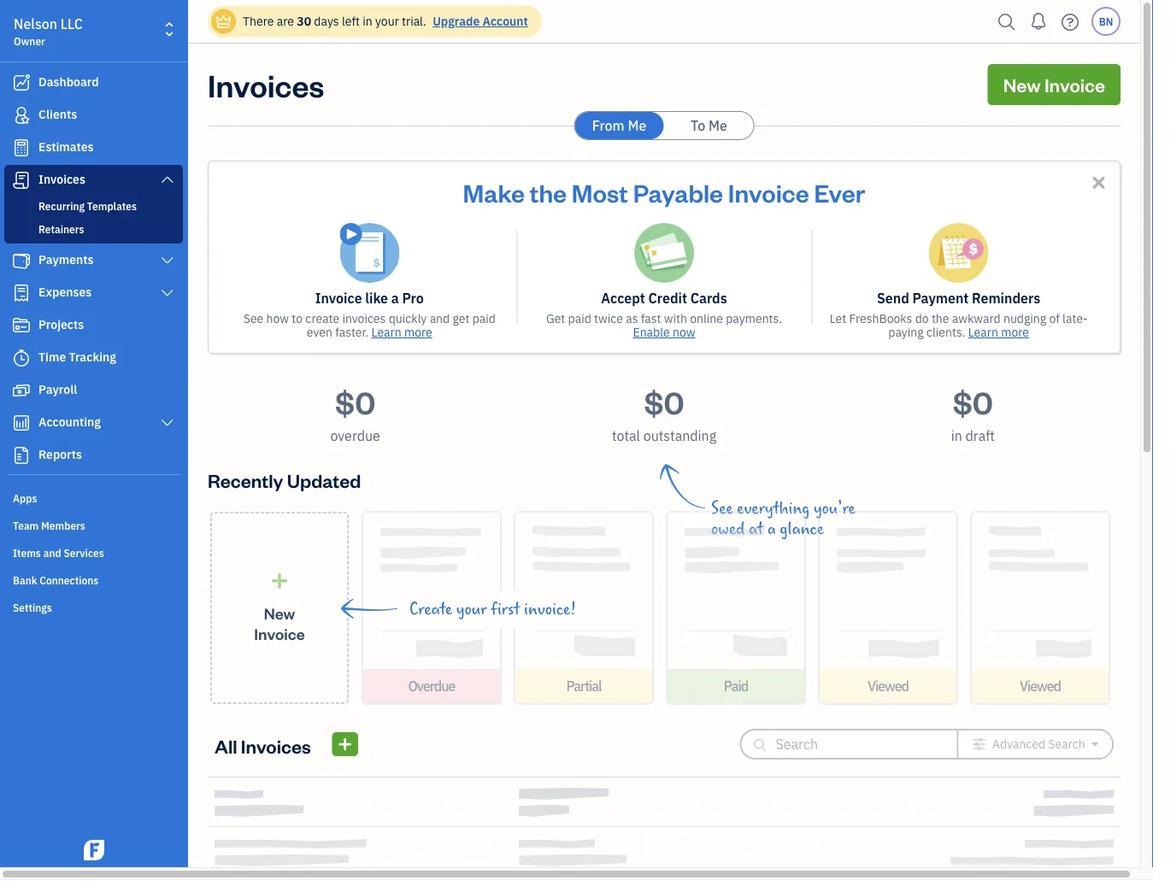 Task type: locate. For each thing, give the bounding box(es) containing it.
2 horizontal spatial $0
[[953, 381, 994, 422]]

a
[[391, 289, 399, 307], [768, 520, 776, 539]]

new invoice down the plus icon
[[254, 604, 305, 644]]

invoices
[[208, 64, 324, 105], [38, 171, 85, 187], [241, 734, 311, 758]]

see for see everything you're owed at a glance
[[711, 499, 733, 518]]

the
[[530, 176, 567, 208], [932, 311, 950, 327]]

everything
[[737, 499, 810, 518]]

dashboard
[[38, 74, 99, 90]]

at
[[749, 520, 764, 539]]

2 chevron large down image from the top
[[160, 254, 175, 268]]

how
[[266, 311, 289, 327]]

see for see how to create invoices quickly and get paid even faster.
[[243, 311, 264, 327]]

1 vertical spatial in
[[951, 427, 963, 445]]

1 vertical spatial and
[[43, 546, 61, 560]]

more down pro
[[404, 325, 433, 340]]

3 $0 from the left
[[953, 381, 994, 422]]

0 horizontal spatial $0
[[335, 381, 376, 422]]

1 horizontal spatial new invoice
[[1004, 72, 1106, 97]]

$0 up draft
[[953, 381, 994, 422]]

chevron large down image for expenses
[[160, 286, 175, 300]]

see up owed
[[711, 499, 733, 518]]

2 learn more from the left
[[969, 325, 1030, 340]]

chevron large down image inside invoices link
[[160, 173, 175, 186]]

bn
[[1099, 15, 1114, 28]]

money image
[[11, 382, 32, 399]]

0 horizontal spatial viewed
[[868, 678, 909, 696]]

$0 in draft
[[951, 381, 995, 445]]

invoices inside main element
[[38, 171, 85, 187]]

a right at
[[768, 520, 776, 539]]

invoice down go to help image on the right of the page
[[1045, 72, 1106, 97]]

1 $0 from the left
[[335, 381, 376, 422]]

1 horizontal spatial viewed
[[1020, 678, 1061, 696]]

items and services link
[[4, 540, 183, 565]]

0 horizontal spatial me
[[628, 117, 647, 135]]

0 horizontal spatial learn
[[372, 325, 402, 340]]

1 horizontal spatial learn
[[969, 325, 999, 340]]

1 horizontal spatial a
[[768, 520, 776, 539]]

1 vertical spatial see
[[711, 499, 733, 518]]

there
[[243, 13, 274, 29]]

paid inside see how to create invoices quickly and get paid even faster.
[[473, 311, 496, 327]]

create
[[306, 311, 340, 327]]

1 vertical spatial a
[[768, 520, 776, 539]]

chevron large down image up reports link
[[160, 416, 175, 430]]

a inside see everything you're owed at a glance
[[768, 520, 776, 539]]

time tracking
[[38, 349, 116, 365]]

1 vertical spatial overdue
[[408, 678, 455, 696]]

new down search image
[[1004, 72, 1041, 97]]

the left 'most'
[[530, 176, 567, 208]]

0 horizontal spatial in
[[363, 13, 373, 29]]

2 more from the left
[[1001, 325, 1030, 340]]

0 vertical spatial in
[[363, 13, 373, 29]]

all invoices
[[215, 734, 311, 758]]

the right do in the top of the page
[[932, 311, 950, 327]]

1 horizontal spatial in
[[951, 427, 963, 445]]

0 vertical spatial new
[[1004, 72, 1041, 97]]

bank connections
[[13, 574, 99, 587]]

2 learn from the left
[[969, 325, 999, 340]]

days
[[314, 13, 339, 29]]

team members
[[13, 519, 85, 533]]

learn right 'clients.'
[[969, 325, 999, 340]]

0 vertical spatial invoices
[[208, 64, 324, 105]]

0 horizontal spatial see
[[243, 311, 264, 327]]

accept credit cards image
[[634, 223, 694, 283]]

go to help image
[[1057, 9, 1084, 35]]

settings link
[[4, 594, 183, 620]]

recently updated
[[208, 468, 361, 493]]

$0 up outstanding
[[644, 381, 685, 422]]

clients
[[38, 106, 77, 122]]

1 vertical spatial the
[[932, 311, 950, 327]]

chevron large down image for invoices
[[160, 173, 175, 186]]

fast
[[641, 311, 661, 327]]

0 vertical spatial new invoice
[[1004, 72, 1106, 97]]

1 horizontal spatial more
[[1001, 325, 1030, 340]]

$0 inside $0 overdue
[[335, 381, 376, 422]]

0 vertical spatial a
[[391, 289, 399, 307]]

dashboard link
[[4, 68, 183, 98]]

1 more from the left
[[404, 325, 433, 340]]

1 horizontal spatial and
[[430, 311, 450, 327]]

1 vertical spatial new
[[264, 604, 295, 624]]

3 chevron large down image from the top
[[160, 286, 175, 300]]

nelson
[[14, 15, 57, 33]]

invoice
[[1045, 72, 1106, 97], [728, 176, 810, 208], [315, 289, 362, 307], [254, 624, 305, 644]]

1 vertical spatial new invoice link
[[210, 512, 349, 705]]

online
[[690, 311, 723, 327]]

1 horizontal spatial $0
[[644, 381, 685, 422]]

main element
[[0, 0, 231, 868]]

1 me from the left
[[628, 117, 647, 135]]

from me link
[[575, 112, 664, 139]]

expenses
[[38, 284, 92, 300]]

see
[[243, 311, 264, 327], [711, 499, 733, 518]]

new
[[1004, 72, 1041, 97], [264, 604, 295, 624]]

learn
[[372, 325, 402, 340], [969, 325, 999, 340]]

me for from me
[[628, 117, 647, 135]]

1 horizontal spatial new
[[1004, 72, 1041, 97]]

enable
[[633, 325, 670, 340]]

new invoice link
[[988, 64, 1121, 105], [210, 512, 349, 705]]

2 $0 from the left
[[644, 381, 685, 422]]

1 chevron large down image from the top
[[160, 173, 175, 186]]

$0 for $0 in draft
[[953, 381, 994, 422]]

me right the from
[[628, 117, 647, 135]]

0 horizontal spatial learn more
[[372, 325, 433, 340]]

invoices down there
[[208, 64, 324, 105]]

0 horizontal spatial paid
[[473, 311, 496, 327]]

pro
[[402, 289, 424, 307]]

reports link
[[4, 440, 183, 471]]

projects
[[38, 317, 84, 333]]

glance
[[780, 520, 824, 539]]

payable
[[633, 176, 724, 208]]

apps link
[[4, 485, 183, 511]]

a left pro
[[391, 289, 399, 307]]

1 vertical spatial your
[[456, 600, 487, 619]]

30
[[297, 13, 311, 29]]

new invoice link for invoices
[[988, 64, 1121, 105]]

and inside see how to create invoices quickly and get paid even faster.
[[430, 311, 450, 327]]

$0 inside $0 in draft
[[953, 381, 994, 422]]

$0 for $0 total outstanding
[[644, 381, 685, 422]]

0 horizontal spatial more
[[404, 325, 433, 340]]

1 learn from the left
[[372, 325, 402, 340]]

faster.
[[335, 325, 369, 340]]

0 vertical spatial new invoice link
[[988, 64, 1121, 105]]

see inside see everything you're owed at a glance
[[711, 499, 733, 518]]

clients link
[[4, 100, 183, 131]]

1 horizontal spatial see
[[711, 499, 733, 518]]

0 horizontal spatial new invoice
[[254, 604, 305, 644]]

chevron large down image inside the payments link
[[160, 254, 175, 268]]

let freshbooks do the awkward nudging of late- paying clients.
[[830, 311, 1088, 340]]

me
[[628, 117, 647, 135], [709, 117, 728, 135]]

2 me from the left
[[709, 117, 728, 135]]

chevron large down image up projects link
[[160, 286, 175, 300]]

in right left at the top of page
[[363, 13, 373, 29]]

1 horizontal spatial overdue
[[408, 678, 455, 696]]

do
[[916, 311, 929, 327]]

viewed
[[868, 678, 909, 696], [1020, 678, 1061, 696]]

learn right faster.
[[372, 325, 402, 340]]

more down reminders
[[1001, 325, 1030, 340]]

2 viewed from the left
[[1020, 678, 1061, 696]]

1 horizontal spatial new invoice link
[[988, 64, 1121, 105]]

timer image
[[11, 350, 32, 367]]

see left how
[[243, 311, 264, 327]]

invoice!
[[524, 600, 576, 619]]

learn more down pro
[[372, 325, 433, 340]]

0 vertical spatial overdue
[[331, 427, 380, 445]]

upgrade
[[433, 13, 480, 29]]

chevron large down image
[[160, 173, 175, 186], [160, 254, 175, 268], [160, 286, 175, 300], [160, 416, 175, 430]]

and right items
[[43, 546, 61, 560]]

invoice down the plus icon
[[254, 624, 305, 644]]

new inside new invoice
[[264, 604, 295, 624]]

with
[[664, 311, 687, 327]]

$0 inside $0 total outstanding
[[644, 381, 685, 422]]

new invoice
[[1004, 72, 1106, 97], [254, 604, 305, 644]]

awkward
[[952, 311, 1001, 327]]

1 horizontal spatial me
[[709, 117, 728, 135]]

estimate image
[[11, 139, 32, 156]]

overdue up updated
[[331, 427, 380, 445]]

overdue down create
[[408, 678, 455, 696]]

$0 total outstanding
[[612, 381, 717, 445]]

new invoice down go to help image on the right of the page
[[1004, 72, 1106, 97]]

trial.
[[402, 13, 427, 29]]

1 horizontal spatial your
[[456, 600, 487, 619]]

see everything you're owed at a glance
[[711, 499, 856, 539]]

0 horizontal spatial new
[[264, 604, 295, 624]]

in
[[363, 13, 373, 29], [951, 427, 963, 445]]

$0 down faster.
[[335, 381, 376, 422]]

1 learn more from the left
[[372, 325, 433, 340]]

me right to
[[709, 117, 728, 135]]

and left the get
[[430, 311, 450, 327]]

4 chevron large down image from the top
[[160, 416, 175, 430]]

see inside see how to create invoices quickly and get paid even faster.
[[243, 311, 264, 327]]

estimates
[[38, 139, 94, 155]]

0 horizontal spatial your
[[375, 13, 399, 29]]

apps
[[13, 492, 37, 505]]

freshbooks
[[849, 311, 913, 327]]

nudging
[[1004, 311, 1047, 327]]

learn more down reminders
[[969, 325, 1030, 340]]

your left first
[[456, 600, 487, 619]]

0 horizontal spatial new invoice link
[[210, 512, 349, 705]]

services
[[64, 546, 104, 560]]

0 vertical spatial and
[[430, 311, 450, 327]]

your left trial.
[[375, 13, 399, 29]]

0 vertical spatial see
[[243, 311, 264, 327]]

bn button
[[1092, 7, 1121, 36]]

$0
[[335, 381, 376, 422], [644, 381, 685, 422], [953, 381, 994, 422]]

1 vertical spatial invoices
[[38, 171, 85, 187]]

me for to me
[[709, 117, 728, 135]]

chevron large down image down retainers 'link'
[[160, 254, 175, 268]]

invoices up the recurring
[[38, 171, 85, 187]]

1 horizontal spatial paid
[[568, 311, 592, 327]]

new down the plus icon
[[264, 604, 295, 624]]

invoice image
[[11, 172, 32, 189]]

crown image
[[215, 12, 233, 30]]

0 horizontal spatial and
[[43, 546, 61, 560]]

invoices
[[342, 311, 386, 327]]

reminders
[[972, 289, 1041, 307]]

chevron large down image up recurring templates link
[[160, 173, 175, 186]]

1 horizontal spatial learn more
[[969, 325, 1030, 340]]

notifications image
[[1025, 4, 1053, 38]]

0 horizontal spatial the
[[530, 176, 567, 208]]

payments.
[[726, 311, 782, 327]]

1 horizontal spatial the
[[932, 311, 950, 327]]

2 vertical spatial invoices
[[241, 734, 311, 758]]

dashboard image
[[11, 74, 32, 91]]

invoices right all
[[241, 734, 311, 758]]

payment image
[[11, 252, 32, 269]]

1 vertical spatial new invoice
[[254, 604, 305, 644]]

more
[[404, 325, 433, 340], [1001, 325, 1030, 340]]

in left draft
[[951, 427, 963, 445]]



Task type: vqa. For each thing, say whether or not it's contained in the screenshot.
right the create
no



Task type: describe. For each thing, give the bounding box(es) containing it.
from me
[[592, 117, 647, 135]]

members
[[41, 519, 85, 533]]

time
[[38, 349, 66, 365]]

chevron large down image for accounting
[[160, 416, 175, 430]]

accept
[[601, 289, 645, 307]]

send payment reminders image
[[929, 223, 989, 283]]

accept credit cards get paid twice as fast with online payments. enable now
[[546, 289, 782, 340]]

accounting
[[38, 414, 101, 430]]

payments
[[38, 252, 94, 268]]

outstanding
[[644, 427, 717, 445]]

to me
[[691, 117, 728, 135]]

0 vertical spatial the
[[530, 176, 567, 208]]

clients.
[[927, 325, 966, 340]]

invoice like a pro image
[[340, 223, 400, 283]]

0 horizontal spatial overdue
[[331, 427, 380, 445]]

now
[[673, 325, 696, 340]]

0 vertical spatial your
[[375, 13, 399, 29]]

even
[[307, 325, 333, 340]]

the inside let freshbooks do the awkward nudging of late- paying clients.
[[932, 311, 950, 327]]

make the most payable invoice ever
[[463, 176, 866, 208]]

search image
[[994, 9, 1021, 35]]

all
[[215, 734, 237, 758]]

learn for reminders
[[969, 325, 999, 340]]

twice
[[594, 311, 623, 327]]

0 horizontal spatial a
[[391, 289, 399, 307]]

to
[[292, 311, 303, 327]]

time tracking link
[[4, 343, 183, 374]]

bank
[[13, 574, 37, 587]]

reports
[[38, 447, 82, 463]]

$0 overdue
[[331, 381, 380, 445]]

plus image
[[270, 572, 289, 590]]

recently
[[208, 468, 283, 493]]

chevron large down image for payments
[[160, 254, 175, 268]]

send
[[877, 289, 910, 307]]

add invoice image
[[337, 735, 353, 755]]

more for send payment reminders
[[1001, 325, 1030, 340]]

most
[[572, 176, 628, 208]]

and inside items and services link
[[43, 546, 61, 560]]

paid inside accept credit cards get paid twice as fast with online payments. enable now
[[568, 311, 592, 327]]

nelson llc owner
[[14, 15, 83, 48]]

$0 for $0 overdue
[[335, 381, 376, 422]]

invoices link
[[4, 165, 183, 196]]

there are 30 days left in your trial. upgrade account
[[243, 13, 528, 29]]

close image
[[1089, 173, 1109, 192]]

get
[[453, 311, 470, 327]]

total
[[612, 427, 640, 445]]

1 viewed from the left
[[868, 678, 909, 696]]

recurring
[[38, 199, 85, 213]]

learn more for a
[[372, 325, 433, 340]]

let
[[830, 311, 847, 327]]

client image
[[11, 107, 32, 124]]

to
[[691, 117, 706, 135]]

bank connections link
[[4, 567, 183, 593]]

llc
[[61, 15, 83, 33]]

payroll link
[[4, 375, 183, 406]]

new invoice link for create your first invoice!
[[210, 512, 349, 705]]

learn for a
[[372, 325, 402, 340]]

in inside $0 in draft
[[951, 427, 963, 445]]

expenses link
[[4, 278, 183, 309]]

invoice up create
[[315, 289, 362, 307]]

create
[[410, 600, 452, 619]]

project image
[[11, 317, 32, 334]]

invoice like a pro
[[315, 289, 424, 307]]

recurring templates
[[38, 199, 137, 213]]

as
[[626, 311, 638, 327]]

report image
[[11, 447, 32, 464]]

connections
[[40, 574, 99, 587]]

to me link
[[665, 112, 754, 139]]

Search text field
[[776, 731, 930, 758]]

2 horizontal spatial paid
[[724, 678, 748, 696]]

payroll
[[38, 382, 77, 398]]

items
[[13, 546, 41, 560]]

ever
[[814, 176, 866, 208]]

from
[[592, 117, 625, 135]]

settings
[[13, 601, 52, 615]]

estimates link
[[4, 133, 183, 163]]

see how to create invoices quickly and get paid even faster.
[[243, 311, 496, 340]]

expense image
[[11, 285, 32, 302]]

make
[[463, 176, 525, 208]]

cards
[[691, 289, 727, 307]]

payments link
[[4, 245, 183, 276]]

learn more for reminders
[[969, 325, 1030, 340]]

owed
[[711, 520, 745, 539]]

updated
[[287, 468, 361, 493]]

more for invoice like a pro
[[404, 325, 433, 340]]

chart image
[[11, 415, 32, 432]]

late-
[[1063, 311, 1088, 327]]

freshbooks image
[[80, 841, 108, 861]]

are
[[277, 13, 294, 29]]

team members link
[[4, 512, 183, 538]]

upgrade account link
[[429, 13, 528, 29]]

account
[[483, 13, 528, 29]]

retainers link
[[8, 219, 180, 239]]

tracking
[[69, 349, 116, 365]]

invoice left ever
[[728, 176, 810, 208]]

quickly
[[389, 311, 427, 327]]

paying
[[889, 325, 924, 340]]

payment
[[913, 289, 969, 307]]

send payment reminders
[[877, 289, 1041, 307]]

like
[[365, 289, 388, 307]]

partial
[[566, 678, 602, 696]]

create your first invoice!
[[410, 600, 576, 619]]

you're
[[814, 499, 856, 518]]

accounting link
[[4, 408, 183, 439]]

of
[[1050, 311, 1060, 327]]



